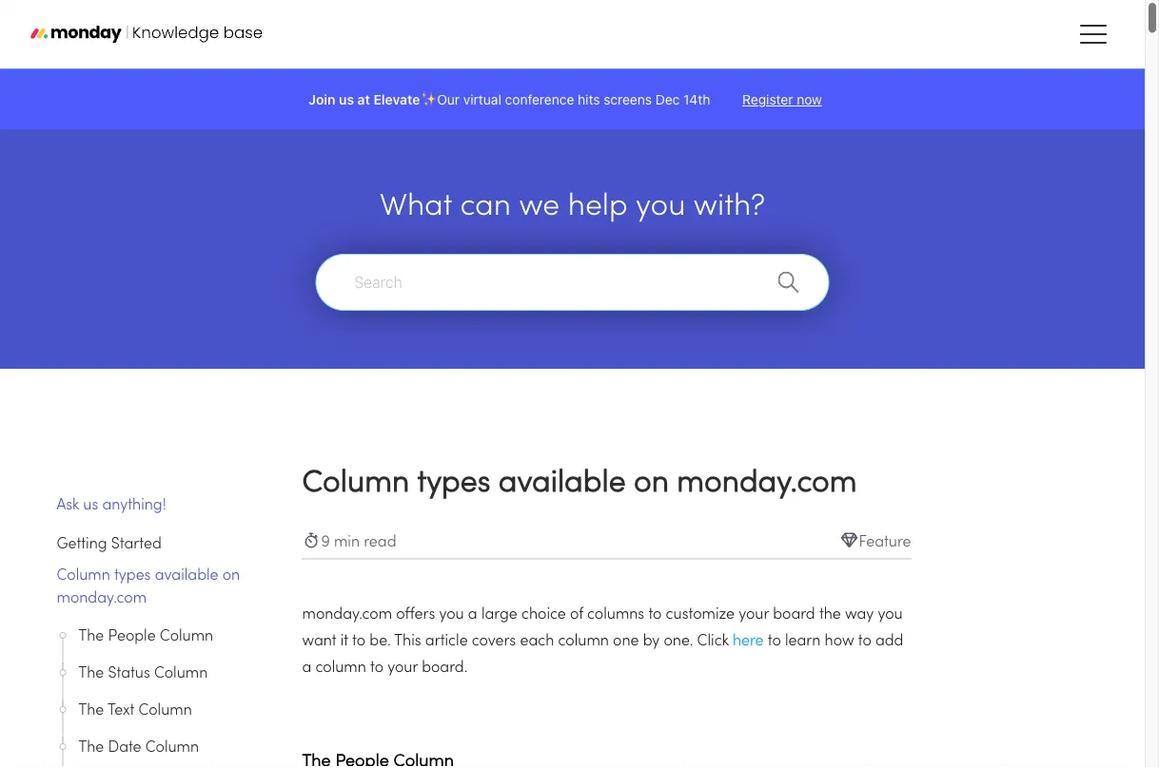 Task type: vqa. For each thing, say whether or not it's contained in the screenshot.
dependencies link
no



Task type: locate. For each thing, give the bounding box(es) containing it.
None search field
[[40, 96, 1114, 134]]

you up add
[[878, 608, 903, 622]]

anything!
[[102, 499, 166, 513]]

you
[[636, 192, 686, 222], [439, 608, 464, 622], [878, 608, 903, 622]]

main content
[[0, 129, 1145, 768]]

this
[[394, 635, 421, 649]]

the left text
[[79, 705, 104, 719]]

article
[[425, 635, 468, 649]]

elevate
[[373, 92, 420, 108]]

to right it
[[352, 635, 366, 649]]

the
[[79, 630, 104, 645], [79, 668, 104, 682], [79, 705, 104, 719], [79, 742, 104, 756]]

the inside the text column 'link'
[[79, 705, 104, 719]]

the text column
[[79, 705, 192, 719]]

a left large
[[468, 608, 477, 622]]

0 horizontal spatial column types available on monday.com
[[57, 570, 240, 607]]

column for the status column
[[154, 668, 208, 682]]

0 horizontal spatial you
[[439, 608, 464, 622]]

column for the date column
[[145, 742, 199, 756]]

0 horizontal spatial us
[[83, 499, 98, 513]]

the for the date column
[[79, 742, 104, 756]]

1 horizontal spatial a
[[468, 608, 477, 622]]

the inside the status column link
[[79, 668, 104, 682]]

each
[[520, 635, 554, 649]]

column inside column types available on monday.com
[[57, 570, 110, 584]]

want
[[302, 635, 336, 649]]

2 vertical spatial monday.com
[[302, 608, 392, 622]]

0 vertical spatial types
[[417, 470, 491, 499]]

a down want
[[302, 661, 312, 676]]

customize
[[666, 608, 735, 622]]

your up here
[[739, 608, 769, 622]]

people
[[108, 630, 156, 645]]

monday.com offers you a large choice of columns to customize your board the way you want it to be. this article covers each column one by one. click
[[302, 608, 903, 649]]

monday.com
[[677, 470, 857, 499], [57, 592, 147, 607], [302, 608, 392, 622]]

date
[[108, 742, 141, 756]]

your inside "to learn how to add a column to your board."
[[388, 661, 418, 676]]

register
[[742, 92, 793, 108]]

on inside column types available on monday.com
[[222, 570, 240, 584]]

started
[[111, 538, 162, 552]]

1 vertical spatial available
[[155, 570, 218, 584]]

available inside column types available on monday.com
[[155, 570, 218, 584]]

us
[[339, 92, 354, 108], [83, 499, 98, 513]]

1 horizontal spatial column
[[558, 635, 609, 649]]

us for at
[[339, 92, 354, 108]]

to
[[648, 608, 662, 622], [352, 635, 366, 649], [768, 635, 781, 649], [858, 635, 871, 649], [370, 661, 384, 676]]

the left status
[[79, 668, 104, 682]]

the for the status column
[[79, 668, 104, 682]]

1 horizontal spatial you
[[636, 192, 686, 222]]

read
[[364, 536, 396, 551]]

a inside monday.com offers you a large choice of columns to customize your board the way you want it to be. this article covers each column one by one. click
[[468, 608, 477, 622]]

0 horizontal spatial on
[[222, 570, 240, 584]]

available
[[498, 470, 626, 499], [155, 570, 218, 584]]

your
[[739, 608, 769, 622], [388, 661, 418, 676]]

0 vertical spatial column types available on monday.com
[[302, 470, 857, 499]]

column up the text column 'link'
[[154, 668, 208, 682]]

learn
[[785, 635, 821, 649]]

0 vertical spatial your
[[739, 608, 769, 622]]

1 horizontal spatial available
[[498, 470, 626, 499]]

column down getting
[[57, 570, 110, 584]]

column down the of
[[558, 635, 609, 649]]

to up by at the bottom right
[[648, 608, 662, 622]]

to right here
[[768, 635, 781, 649]]

here
[[733, 635, 764, 649]]

one
[[613, 635, 639, 649]]

the for the people column
[[79, 630, 104, 645]]

1 vertical spatial us
[[83, 499, 98, 513]]

the inside the date column link
[[79, 742, 104, 756]]

None search field
[[306, 254, 839, 311]]

column up the status column link
[[160, 630, 213, 645]]

1 horizontal spatial your
[[739, 608, 769, 622]]

1 vertical spatial on
[[222, 570, 240, 584]]

of
[[570, 608, 583, 622]]

you right help
[[636, 192, 686, 222]]

0 horizontal spatial available
[[155, 570, 218, 584]]

1 vertical spatial monday.com
[[57, 592, 147, 607]]

types
[[417, 470, 491, 499], [114, 570, 151, 584]]

none search field inside main content
[[306, 254, 839, 311]]

you up article
[[439, 608, 464, 622]]

the
[[819, 608, 841, 622]]

the left date
[[79, 742, 104, 756]]

column inside 'link'
[[138, 705, 192, 719]]

0 horizontal spatial a
[[302, 661, 312, 676]]

1 vertical spatial your
[[388, 661, 418, 676]]

on
[[634, 470, 669, 499], [222, 570, 240, 584]]

your inside monday.com offers you a large choice of columns to customize your board the way you want it to be. this article covers each column one by one. click
[[739, 608, 769, 622]]

the for the text column
[[79, 705, 104, 719]]

column up the '9 min read'
[[302, 470, 409, 499]]

with?
[[694, 192, 765, 222]]

1 vertical spatial column
[[315, 661, 366, 676]]

the people column
[[79, 630, 213, 645]]

the left people
[[79, 630, 104, 645]]

us for anything!
[[83, 499, 98, 513]]

1 horizontal spatial column types available on monday.com
[[302, 470, 857, 499]]

2 the from the top
[[79, 668, 104, 682]]

us right ask
[[83, 499, 98, 513]]

can
[[460, 192, 511, 222]]

column
[[302, 470, 409, 499], [57, 570, 110, 584], [160, 630, 213, 645], [154, 668, 208, 682], [138, 705, 192, 719], [145, 742, 199, 756]]

Search search field
[[315, 254, 829, 311]]

column
[[558, 635, 609, 649], [315, 661, 366, 676]]

column inside "to learn how to add a column to your board."
[[315, 661, 366, 676]]

getting
[[57, 538, 107, 552]]

us inside main content
[[83, 499, 98, 513]]

0 horizontal spatial monday.com
[[57, 592, 147, 607]]

a
[[468, 608, 477, 622], [302, 661, 312, 676]]

way
[[845, 608, 874, 622]]

one.
[[664, 635, 693, 649]]

columns
[[587, 608, 644, 622]]

0 vertical spatial on
[[634, 470, 669, 499]]

0 vertical spatial monday.com
[[677, 470, 857, 499]]

0 vertical spatial column
[[558, 635, 609, 649]]

the text column link
[[79, 700, 256, 723]]

1 horizontal spatial us
[[339, 92, 354, 108]]

column types available on monday.com
[[302, 470, 857, 499], [57, 570, 240, 607]]

the status column
[[79, 668, 212, 682]]

3 the from the top
[[79, 705, 104, 719]]

0 horizontal spatial types
[[114, 570, 151, 584]]

min
[[334, 536, 360, 551]]

1 vertical spatial types
[[114, 570, 151, 584]]

0 vertical spatial us
[[339, 92, 354, 108]]

1 horizontal spatial monday.com
[[302, 608, 392, 622]]

0 vertical spatial a
[[468, 608, 477, 622]]

your down this
[[388, 661, 418, 676]]

screens
[[604, 92, 652, 108]]

add
[[875, 635, 903, 649]]

4 the from the top
[[79, 742, 104, 756]]

what can we help you with?
[[380, 192, 765, 222]]

the status column link
[[79, 663, 256, 686]]

us left the at
[[339, 92, 354, 108]]

9 min read
[[321, 536, 396, 551]]

0 vertical spatial available
[[498, 470, 626, 499]]

join
[[309, 92, 335, 108]]

the date column
[[79, 742, 199, 756]]

the inside the "the people column" link
[[79, 630, 104, 645]]

1 horizontal spatial on
[[634, 470, 669, 499]]

2 horizontal spatial monday.com
[[677, 470, 857, 499]]

1 the from the top
[[79, 630, 104, 645]]

0 horizontal spatial column
[[315, 661, 366, 676]]

1 vertical spatial a
[[302, 661, 312, 676]]

column up the date column link
[[138, 705, 192, 719]]

column down the text column 'link'
[[145, 742, 199, 756]]

register now link
[[742, 92, 836, 108]]

column down it
[[315, 661, 366, 676]]

0 horizontal spatial your
[[388, 661, 418, 676]]



Task type: describe. For each thing, give the bounding box(es) containing it.
by
[[643, 635, 660, 649]]

1 horizontal spatial types
[[417, 470, 491, 499]]

getting started
[[57, 538, 162, 552]]

to left add
[[858, 635, 871, 649]]

board.
[[422, 661, 468, 676]]

1 vertical spatial column types available on monday.com
[[57, 570, 240, 607]]

hits
[[578, 92, 600, 108]]

virtual
[[463, 92, 501, 108]]

main content containing what can we help you with?
[[0, 129, 1145, 768]]

getting started link
[[57, 538, 162, 552]]

choice
[[521, 608, 566, 622]]

it
[[340, 635, 348, 649]]

column types available on monday.com link
[[57, 565, 256, 611]]

ask
[[57, 499, 79, 513]]

offers
[[396, 608, 435, 622]]

how
[[825, 635, 854, 649]]

ask us anything!
[[57, 499, 166, 513]]

column inside monday.com offers you a large choice of columns to customize your board the way you want it to be. this article covers each column one by one. click
[[558, 635, 609, 649]]

now
[[797, 92, 822, 108]]

9
[[321, 536, 330, 551]]

column for the people column
[[160, 630, 213, 645]]

register now
[[742, 92, 822, 108]]

help
[[568, 192, 628, 222]]

what
[[380, 192, 452, 222]]

column for the text column
[[138, 705, 192, 719]]

click
[[697, 635, 729, 649]]

2 horizontal spatial you
[[878, 608, 903, 622]]

join us at elevate ✨ our virtual conference hits screens dec 14th
[[309, 92, 710, 108]]

we
[[519, 192, 560, 222]]

a inside "to learn how to add a column to your board."
[[302, 661, 312, 676]]

14th
[[683, 92, 710, 108]]

the people column link
[[79, 626, 256, 649]]

here link
[[733, 635, 764, 649]]

feature
[[859, 536, 911, 551]]

ask us anything! link
[[57, 495, 256, 518]]

dec
[[655, 92, 680, 108]]

large
[[481, 608, 517, 622]]

text
[[108, 705, 134, 719]]

to learn how to add a column to your board.
[[302, 635, 903, 676]]

at
[[357, 92, 370, 108]]

conference
[[505, 92, 574, 108]]

monday logo image
[[30, 14, 263, 54]]

our
[[437, 92, 460, 108]]

be.
[[370, 635, 391, 649]]

Search search field
[[40, 96, 354, 134]]

covers
[[472, 635, 516, 649]]

status
[[108, 668, 150, 682]]

the date column link
[[79, 738, 256, 760]]

monday.com inside monday.com offers you a large choice of columns to customize your board the way you want it to be. this article covers each column one by one. click
[[302, 608, 392, 622]]

to down be.
[[370, 661, 384, 676]]

types inside column types available on monday.com
[[114, 570, 151, 584]]

board
[[773, 608, 815, 622]]

monday.com inside column types available on monday.com
[[57, 592, 147, 607]]

✨
[[420, 92, 433, 108]]



